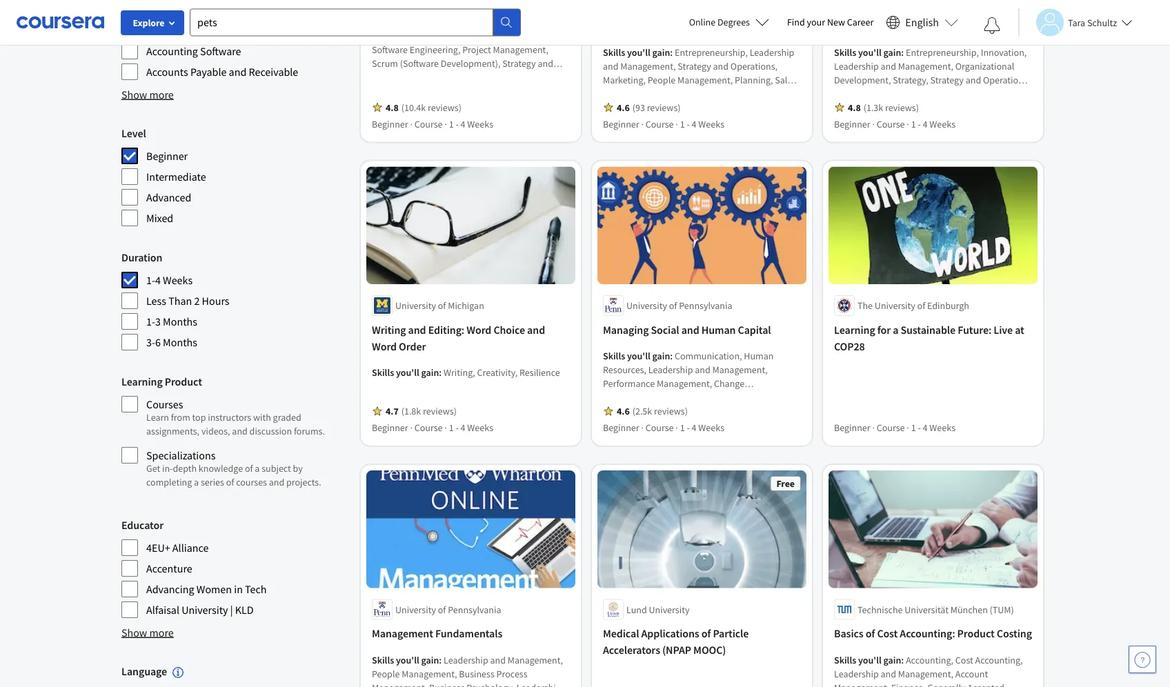 Task type: describe. For each thing, give the bounding box(es) containing it.
of up sustainable
[[917, 299, 925, 312]]

with
[[253, 411, 271, 424]]

skills for entrepreneurship, leadership and management, strategy and operations, marketing, people management, planning, sales, strategy, supply chain and logistics
[[603, 46, 625, 58]]

weeks for 4.8 (10.4k reviews)
[[467, 118, 493, 130]]

edinburgh
[[927, 299, 969, 312]]

3-
[[146, 335, 155, 349]]

strategy:
[[900, 2, 942, 16]]

logistics
[[713, 87, 748, 100]]

social impact strategy: tools for entrepreneurs and innovators link
[[834, 1, 1032, 34]]

business up development
[[992, 87, 1027, 100]]

depth
[[173, 462, 197, 475]]

women
[[196, 582, 232, 596]]

tara
[[1068, 16, 1085, 29]]

leadership and management, people management, business process management, business psychology, leadersh
[[372, 654, 563, 687]]

mooc)
[[693, 643, 726, 657]]

people down decision
[[662, 405, 690, 417]]

essentials of management and strategic planning link
[[603, 1, 801, 34]]

kld
[[235, 603, 254, 617]]

2 show from the top
[[121, 626, 147, 640]]

educator group
[[121, 517, 347, 619]]

hours
[[202, 294, 229, 308]]

find
[[787, 16, 805, 28]]

0 horizontal spatial account
[[146, 3, 184, 17]]

operations, inside entrepreneurship, leadership and management, strategy and operations, marketing, people management, planning, sales, strategy, supply chain and logistics
[[731, 60, 778, 72]]

skills you'll gain : for communication, human resources, leadership and management, performance management, change management, decision making, organizational development, people analysis, people management, talent management
[[603, 350, 675, 362]]

- for 4.8 (10.4k reviews)
[[456, 118, 459, 130]]

online degrees
[[689, 16, 750, 28]]

(npap
[[662, 643, 691, 657]]

capital
[[738, 323, 771, 337]]

management inside "link"
[[433, 2, 494, 16]]

weeks for 4.7 (1.8k reviews)
[[467, 421, 493, 434]]

product inside group
[[165, 375, 202, 388]]

2 show more from the top
[[121, 626, 174, 640]]

reviews) right (1.8k
[[423, 405, 457, 417]]

tara schultz button
[[1018, 9, 1132, 36]]

4.6 (93 reviews)
[[617, 101, 681, 113]]

accenture
[[146, 562, 192, 575]]

course for (1.8k
[[414, 421, 443, 434]]

gain for leadership and management, people management, business process management, business psychology, leadersh
[[421, 654, 439, 666]]

business left psychology,
[[429, 681, 465, 687]]

resilience
[[520, 366, 560, 379]]

medical applications of particle accelerators (npap mooc)
[[603, 627, 749, 657]]

university inside the educator group
[[182, 603, 228, 617]]

gain left writing, at bottom left
[[421, 366, 439, 379]]

gain for entrepreneurship, innovation, leadership and management, organizational development, strategy, strategy and operations, business design, business intelligence, business process management, business development
[[884, 46, 901, 58]]

(1.3k
[[864, 101, 883, 113]]

order
[[399, 339, 426, 353]]

(tum)
[[990, 603, 1014, 616]]

skills for leadership and management, people management, business process management, business psychology, leadersh
[[372, 654, 394, 666]]

of up managing social and human capital
[[669, 299, 677, 312]]

of inside medical applications of particle accelerators (npap mooc)
[[701, 627, 711, 640]]

managing social and human capital
[[603, 323, 771, 337]]

accounts payable and receivable
[[146, 65, 298, 79]]

than
[[168, 294, 192, 308]]

1 show more from the top
[[121, 88, 174, 101]]

skills up 4.7 on the bottom of the page
[[372, 366, 394, 379]]

entrepreneurship, innovation, leadership and management, organizational development, strategy, strategy and operations, business design, business intelligence, business process management, business development
[[834, 46, 1030, 113]]

project
[[397, 2, 431, 16]]

projects.
[[286, 476, 321, 488]]

applications
[[641, 627, 699, 640]]

change
[[714, 377, 745, 390]]

technische
[[858, 603, 903, 616]]

: for accounting, cost accounting, leadership and management, account management, finance, generally accept
[[901, 654, 904, 666]]

process inside leadership and management, people management, business process management, business psychology, leadersh
[[496, 667, 528, 680]]

leadership inside communication, human resources, leadership and management, performance management, change management, decision making, organizational development, people analysis, people management, talent management
[[648, 364, 693, 376]]

the
[[858, 299, 873, 312]]

writing
[[372, 323, 406, 337]]

management fundamentals
[[372, 627, 502, 640]]

you'll down project
[[396, 29, 419, 42]]

live
[[994, 323, 1013, 337]]

strategic
[[747, 2, 789, 16]]

and up intelligence,
[[966, 73, 981, 86]]

people inside entrepreneurship, leadership and management, strategy and operations, marketing, people management, planning, sales, strategy, supply chain and logistics
[[648, 73, 676, 86]]

university up management fundamentals
[[395, 603, 436, 616]]

skills down agile at the left top of page
[[372, 29, 394, 42]]

intelligence,
[[941, 87, 990, 100]]

agile
[[372, 2, 395, 16]]

weeks inside duration group
[[163, 273, 193, 287]]

alliance
[[172, 541, 209, 555]]

organizational inside communication, human resources, leadership and management, performance management, change management, decision making, organizational development, people analysis, people management, talent management
[[730, 391, 789, 404]]

performance
[[603, 377, 655, 390]]

for inside learning for a sustainable future: live at cop28
[[877, 323, 891, 337]]

leadership inside accounting, cost accounting, leadership and management, account management, finance, generally accept
[[834, 667, 879, 680]]

: down the agile project management
[[439, 29, 442, 42]]

operations, inside entrepreneurship, innovation, leadership and management, organizational development, strategy, strategy and operations, business design, business intelligence, business process management, business development
[[983, 73, 1030, 86]]

assignments,
[[146, 425, 199, 437]]

account management
[[146, 3, 246, 17]]

and inside communication, human resources, leadership and management, performance management, change management, decision making, organizational development, people analysis, people management, talent management
[[695, 364, 710, 376]]

agile project management link
[[372, 1, 570, 18]]

alfaisal
[[146, 603, 179, 617]]

and inside the essentials of management and strategic planning
[[727, 2, 745, 16]]

innovation,
[[981, 46, 1027, 58]]

skills you'll gain : for entrepreneurship, leadership and management, strategy and operations, marketing, people management, planning, sales, strategy, supply chain and logistics
[[603, 46, 675, 58]]

1 vertical spatial social
[[651, 323, 679, 337]]

you'll for entrepreneurship, innovation, leadership and management, organizational development, strategy, strategy and operations, business design, business intelligence, business process management, business development
[[858, 46, 882, 58]]

and up logistics
[[713, 60, 729, 72]]

creativity,
[[477, 366, 518, 379]]

What do you want to learn? text field
[[190, 9, 493, 36]]

beginner · course · 1 - 4 weeks for (93
[[603, 118, 724, 130]]

discussion
[[249, 425, 292, 437]]

accounting for accounting software
[[146, 44, 198, 58]]

months for 3-6 months
[[163, 335, 197, 349]]

you'll for leadership and management, people management, business process management, business psychology, leadersh
[[396, 654, 419, 666]]

of up management fundamentals
[[438, 603, 446, 616]]

gain down the agile project management
[[421, 29, 439, 42]]

less
[[146, 294, 166, 308]]

leadership inside entrepreneurship, leadership and management, strategy and operations, marketing, people management, planning, sales, strategy, supply chain and logistics
[[750, 46, 794, 58]]

you'll for accounting, cost accounting, leadership and management, account management, finance, generally accept
[[858, 654, 882, 666]]

making,
[[697, 391, 728, 404]]

design,
[[872, 87, 901, 100]]

3-6 months
[[146, 335, 197, 349]]

2 more from the top
[[149, 626, 174, 640]]

decision
[[660, 391, 695, 404]]

of right basics
[[866, 627, 875, 640]]

lund university
[[626, 603, 690, 616]]

forums.
[[294, 425, 325, 437]]

university up managing
[[626, 299, 667, 312]]

business down intelligence,
[[924, 101, 960, 113]]

and inside leadership and management, people management, business process management, business psychology, leadersh
[[490, 654, 506, 666]]

schultz
[[1087, 16, 1117, 29]]

generally
[[927, 681, 966, 687]]

reviews) for project
[[428, 101, 462, 113]]

chain
[[670, 87, 694, 100]]

accounting, cost accounting, leadership and management, account management, finance, generally accept
[[834, 654, 1029, 687]]

4.8 (1.3k reviews)
[[848, 101, 919, 113]]

4.8 for agile project management
[[386, 101, 399, 113]]

business up (1.3k
[[834, 87, 870, 100]]

pennsylvania for fundamentals
[[448, 603, 501, 616]]

: for entrepreneurship, innovation, leadership and management, organizational development, strategy, strategy and operations, business design, business intelligence, business process management, business development
[[901, 46, 904, 58]]

explore button
[[121, 10, 184, 35]]

skills you'll gain : down project
[[372, 29, 444, 42]]

specializations
[[146, 448, 216, 462]]

weeks for 4.8 (1.3k reviews)
[[930, 118, 956, 130]]

social impact strategy: tools for entrepreneurs and innovators
[[834, 2, 984, 33]]

learn from top instructors with graded assignments, videos, and discussion forums.
[[146, 411, 325, 437]]

cost inside basics of cost accounting: product costing link
[[877, 627, 898, 640]]

pennsylvania for social
[[679, 299, 732, 312]]

skills you'll gain : for leadership and management, people management, business process management, business psychology, leadersh
[[372, 654, 444, 666]]

technische universität münchen (tum)
[[858, 603, 1014, 616]]

4.8 for social impact strategy: tools for entrepreneurs and innovators
[[848, 101, 861, 113]]

1 for 4.8 (10.4k reviews)
[[449, 118, 454, 130]]

advanced
[[146, 190, 191, 204]]

management fundamentals link
[[372, 625, 570, 642]]

- for 4.6 (2.5k reviews)
[[687, 421, 690, 434]]

talent
[[660, 419, 685, 431]]

learning for learning for a sustainable future: live at cop28
[[834, 323, 875, 337]]

and right the chain
[[696, 87, 711, 100]]

1 horizontal spatial word
[[467, 323, 491, 337]]

a inside learning for a sustainable future: live at cop28
[[893, 323, 899, 337]]

human inside communication, human resources, leadership and management, performance management, change management, decision making, organizational development, people analysis, people management, talent management
[[744, 350, 774, 362]]

completing
[[146, 476, 192, 488]]

beginner · course · 1 - 4 weeks for (10.4k
[[372, 118, 493, 130]]

sustainable
[[901, 323, 956, 337]]

online degrees button
[[678, 7, 780, 37]]

and inside learn from top instructors with graded assignments, videos, and discussion forums.
[[232, 425, 248, 437]]

beginner · course · 1 - 4 weeks for (1.8k
[[372, 421, 493, 434]]

1-4 weeks
[[146, 273, 193, 287]]

development, inside entrepreneurship, innovation, leadership and management, organizational development, strategy, strategy and operations, business design, business intelligence, business process management, business development
[[834, 73, 891, 86]]

of up courses
[[245, 462, 253, 475]]

supply
[[640, 87, 669, 100]]

business up psychology,
[[459, 667, 495, 680]]

: for entrepreneurship, leadership and management, strategy and operations, marketing, people management, planning, sales, strategy, supply chain and logistics
[[670, 46, 673, 58]]

and up marketing,
[[603, 60, 619, 72]]

(1.8k
[[401, 405, 421, 417]]

social inside social impact strategy: tools for entrepreneurs and innovators
[[834, 2, 862, 16]]

psychology,
[[467, 681, 515, 687]]

find your new career
[[787, 16, 874, 28]]

fundamentals
[[435, 627, 502, 640]]

course for (93
[[646, 118, 674, 130]]

2 vertical spatial a
[[194, 476, 199, 488]]

in
[[234, 582, 243, 596]]

university up applications
[[649, 603, 690, 616]]

and inside social impact strategy: tools for entrepreneurs and innovators
[[904, 19, 922, 33]]

sales,
[[775, 73, 799, 86]]

for inside social impact strategy: tools for entrepreneurs and innovators
[[971, 2, 984, 16]]

course for (10.4k
[[414, 118, 443, 130]]

and up design,
[[881, 60, 896, 72]]

alfaisal university | kld
[[146, 603, 254, 617]]

marketing,
[[603, 73, 646, 86]]



Task type: vqa. For each thing, say whether or not it's contained in the screenshot.
4.6 (93 reviews) Beginner
yes



Task type: locate. For each thing, give the bounding box(es) containing it.
learning inside group
[[121, 375, 163, 388]]

: for communication, human resources, leadership and management, performance management, change management, decision making, organizational development, people analysis, people management, talent management
[[670, 350, 673, 362]]

subject
[[262, 462, 291, 475]]

0 vertical spatial pennsylvania
[[679, 299, 732, 312]]

word
[[467, 323, 491, 337], [372, 339, 397, 353]]

4.7 (1.8k reviews)
[[386, 405, 457, 417]]

0 vertical spatial 1-
[[146, 273, 155, 287]]

None search field
[[190, 9, 521, 36]]

1- for 4
[[146, 273, 155, 287]]

learning inside learning for a sustainable future: live at cop28
[[834, 323, 875, 337]]

university of pennsylvania up management fundamentals
[[395, 603, 501, 616]]

development, inside communication, human resources, leadership and management, performance management, change management, decision making, organizational development, people analysis, people management, talent management
[[603, 405, 660, 417]]

and up order
[[408, 323, 426, 337]]

of left michigan
[[438, 299, 446, 312]]

entrepreneurship, leadership and management, strategy and operations, marketing, people management, planning, sales, strategy, supply chain and logistics
[[603, 46, 799, 100]]

course for (1.3k
[[877, 118, 905, 130]]

4.6 for 4.6 (93 reviews)
[[617, 101, 630, 113]]

1 horizontal spatial accounting,
[[975, 654, 1023, 666]]

organizational down innovation,
[[955, 60, 1014, 72]]

: down management fundamentals
[[439, 654, 442, 666]]

organizational
[[955, 60, 1014, 72], [730, 391, 789, 404]]

1 horizontal spatial human
[[744, 350, 774, 362]]

tools
[[944, 2, 969, 16]]

the university of edinburgh
[[858, 299, 969, 312]]

1 4.6 from the top
[[617, 101, 630, 113]]

gain down entrepreneurs
[[884, 46, 901, 58]]

accounting, down accounting:
[[906, 654, 954, 666]]

1 vertical spatial more
[[149, 626, 174, 640]]

0 horizontal spatial strategy
[[678, 60, 711, 72]]

0 vertical spatial process
[[834, 101, 865, 113]]

and inside accounting, cost accounting, leadership and management, account management, finance, generally accept
[[881, 667, 896, 680]]

1 vertical spatial show
[[121, 626, 147, 640]]

a
[[893, 323, 899, 337], [255, 462, 260, 475], [194, 476, 199, 488]]

0 horizontal spatial development,
[[603, 405, 660, 417]]

you'll down order
[[396, 366, 419, 379]]

of down knowledge
[[226, 476, 234, 488]]

university down advancing women in tech
[[182, 603, 228, 617]]

1 vertical spatial cost
[[955, 654, 973, 666]]

strategy, up design,
[[893, 73, 928, 86]]

0 vertical spatial organizational
[[955, 60, 1014, 72]]

resources,
[[603, 364, 646, 376]]

help center image
[[1134, 651, 1151, 668]]

beginner for 4.8 (1.3k reviews)
[[834, 118, 870, 130]]

pennsylvania up managing social and human capital link
[[679, 299, 732, 312]]

gain up finance,
[[884, 654, 901, 666]]

of inside the essentials of management and strategic planning
[[652, 2, 661, 16]]

product
[[165, 375, 202, 388], [957, 627, 995, 640]]

1 horizontal spatial 4.8
[[848, 101, 861, 113]]

: down the essentials of management and strategic planning
[[670, 46, 673, 58]]

1 more from the top
[[149, 88, 174, 101]]

0 vertical spatial word
[[467, 323, 491, 337]]

1 for 4.8 (1.3k reviews)
[[911, 118, 916, 130]]

3
[[155, 315, 161, 328]]

0 vertical spatial show more
[[121, 88, 174, 101]]

reviews) down design,
[[885, 101, 919, 113]]

1 vertical spatial university of pennsylvania
[[395, 603, 501, 616]]

leadership down basics
[[834, 667, 879, 680]]

you'll for entrepreneurship, leadership and management, strategy and operations, marketing, people management, planning, sales, strategy, supply chain and logistics
[[627, 46, 650, 58]]

0 horizontal spatial university of pennsylvania
[[395, 603, 501, 616]]

series
[[201, 476, 224, 488]]

1 accounting from the top
[[146, 23, 198, 37]]

strategy
[[678, 60, 711, 72], [930, 73, 964, 86]]

leadership up sales,
[[750, 46, 794, 58]]

1 horizontal spatial university of pennsylvania
[[626, 299, 732, 312]]

2 4.6 from the top
[[617, 405, 630, 417]]

skills you'll gain : for entrepreneurship, innovation, leadership and management, organizational development, strategy, strategy and operations, business design, business intelligence, business process management, business development
[[834, 46, 906, 58]]

learning product group
[[121, 373, 347, 495]]

0 horizontal spatial for
[[877, 323, 891, 337]]

1 vertical spatial a
[[255, 462, 260, 475]]

people inside leadership and management, people management, business process management, business psychology, leadersh
[[372, 667, 400, 680]]

0 vertical spatial development,
[[834, 73, 891, 86]]

0 vertical spatial for
[[971, 2, 984, 16]]

lund
[[626, 603, 647, 616]]

explore
[[133, 17, 165, 29]]

a left series
[[194, 476, 199, 488]]

university of pennsylvania for social
[[626, 299, 732, 312]]

you'll down basics
[[858, 654, 882, 666]]

1 1- from the top
[[146, 273, 155, 287]]

for right the tools
[[971, 2, 984, 16]]

leadership up decision
[[648, 364, 693, 376]]

2 accounting, from the left
[[975, 654, 1023, 666]]

intermediate
[[146, 170, 206, 184]]

payable
[[190, 65, 227, 79]]

0 vertical spatial months
[[163, 315, 197, 328]]

1 vertical spatial show more button
[[121, 624, 174, 641]]

0 horizontal spatial pennsylvania
[[448, 603, 501, 616]]

word down michigan
[[467, 323, 491, 337]]

: left writing, at bottom left
[[439, 366, 442, 379]]

impact
[[865, 2, 897, 16]]

university of pennsylvania up managing social and human capital
[[626, 299, 732, 312]]

0 horizontal spatial process
[[496, 667, 528, 680]]

show up level
[[121, 88, 147, 101]]

get in-depth knowledge of a subject by completing a series of courses and projects.
[[146, 462, 321, 488]]

for down the university of edinburgh
[[877, 323, 891, 337]]

entrepreneurship, for strategy:
[[906, 46, 979, 58]]

skills you'll gain : down entrepreneurs
[[834, 46, 906, 58]]

process inside entrepreneurship, innovation, leadership and management, organizational development, strategy, strategy and operations, business design, business intelligence, business process management, business development
[[834, 101, 865, 113]]

editing:
[[428, 323, 464, 337]]

educator
[[121, 518, 164, 532]]

2 horizontal spatial a
[[893, 323, 899, 337]]

information about this filter group image
[[173, 667, 184, 678]]

0 vertical spatial 4.6
[[617, 101, 630, 113]]

show more button down 'accounts'
[[121, 86, 174, 103]]

beginner for 4.8 (10.4k reviews)
[[372, 118, 408, 130]]

1 vertical spatial word
[[372, 339, 397, 353]]

1-3 months
[[146, 315, 197, 328]]

and right 'choice'
[[527, 323, 545, 337]]

organizational inside entrepreneurship, innovation, leadership and management, organizational development, strategy, strategy and operations, business design, business intelligence, business process management, business development
[[955, 60, 1014, 72]]

skills
[[372, 29, 394, 42], [603, 46, 625, 58], [834, 46, 856, 58], [603, 350, 625, 362], [372, 366, 394, 379], [372, 654, 394, 666], [834, 654, 856, 666]]

1 vertical spatial strategy,
[[603, 87, 638, 100]]

learning for a sustainable future: live at cop28
[[834, 323, 1024, 353]]

reviews) up talent
[[654, 405, 688, 417]]

leadership inside leadership and management, people management, business process management, business psychology, leadersh
[[444, 654, 488, 666]]

1 vertical spatial for
[[877, 323, 891, 337]]

organizational down change
[[730, 391, 789, 404]]

entrepreneurship, inside entrepreneurship, leadership and management, strategy and operations, marketing, people management, planning, sales, strategy, supply chain and logistics
[[675, 46, 748, 58]]

1 horizontal spatial product
[[957, 627, 995, 640]]

1 show more button from the top
[[121, 86, 174, 103]]

1 horizontal spatial process
[[834, 101, 865, 113]]

beginner for 4.6 (93 reviews)
[[603, 118, 639, 130]]

1
[[449, 118, 454, 130], [680, 118, 685, 130], [911, 118, 916, 130], [449, 421, 454, 434], [680, 421, 685, 434], [911, 421, 916, 434]]

and inside managing social and human capital link
[[681, 323, 699, 337]]

1 horizontal spatial development,
[[834, 73, 891, 86]]

0 horizontal spatial 4.8
[[386, 101, 399, 113]]

: for leadership and management, people management, business process management, business psychology, leadersh
[[439, 654, 442, 666]]

and down the subject
[[269, 476, 284, 488]]

cop28
[[834, 339, 865, 353]]

|
[[230, 603, 233, 617]]

1 horizontal spatial entrepreneurship,
[[906, 46, 979, 58]]

and up finance,
[[881, 667, 896, 680]]

leadership down fundamentals on the bottom left of the page
[[444, 654, 488, 666]]

0 horizontal spatial social
[[651, 323, 679, 337]]

gain for accounting, cost accounting, leadership and management, account management, finance, generally accept
[[884, 654, 901, 666]]

- for 4.8 (1.3k reviews)
[[918, 118, 921, 130]]

and down strategy:
[[904, 19, 922, 33]]

accounting up accounting software
[[146, 23, 198, 37]]

1 horizontal spatial cost
[[955, 654, 973, 666]]

1-
[[146, 273, 155, 287], [146, 315, 155, 328]]

beginner for 4.6 (2.5k reviews)
[[603, 421, 639, 434]]

management inside communication, human resources, leadership and management, performance management, change management, decision making, organizational development, people analysis, people management, talent management
[[687, 419, 740, 431]]

weeks for 4.6 (93 reviews)
[[698, 118, 724, 130]]

weeks for 4.6 (2.5k reviews)
[[698, 421, 724, 434]]

0 vertical spatial human
[[701, 323, 736, 337]]

university of pennsylvania for fundamentals
[[395, 603, 501, 616]]

videos,
[[201, 425, 230, 437]]

- for 4.6 (93 reviews)
[[687, 118, 690, 130]]

0 vertical spatial product
[[165, 375, 202, 388]]

1 entrepreneurship, from the left
[[675, 46, 748, 58]]

(2.5k
[[632, 405, 652, 417]]

coursera image
[[17, 11, 104, 33]]

0 horizontal spatial learning
[[121, 375, 163, 388]]

gain for communication, human resources, leadership and management, performance management, change management, decision making, organizational development, people analysis, people management, talent management
[[652, 350, 670, 362]]

you'll for communication, human resources, leadership and management, performance management, change management, decision making, organizational development, people analysis, people management, talent management
[[627, 350, 650, 362]]

·
[[410, 118, 413, 130], [445, 118, 447, 130], [641, 118, 644, 130], [676, 118, 678, 130], [872, 118, 875, 130], [907, 118, 909, 130], [410, 421, 413, 434], [445, 421, 447, 434], [641, 421, 644, 434], [676, 421, 678, 434], [872, 421, 875, 434], [907, 421, 909, 434]]

people down management fundamentals
[[372, 667, 400, 680]]

english
[[905, 16, 939, 29]]

social
[[834, 2, 862, 16], [651, 323, 679, 337]]

4 for 4.6 (93 reviews)
[[692, 118, 697, 130]]

university up writing
[[395, 299, 436, 312]]

: down managing social and human capital
[[670, 350, 673, 362]]

pennsylvania up "management fundamentals" link
[[448, 603, 501, 616]]

and up communication,
[[681, 323, 699, 337]]

4.8 left (10.4k
[[386, 101, 399, 113]]

2 months from the top
[[163, 335, 197, 349]]

learning for a sustainable future: live at cop28 link
[[834, 321, 1032, 355]]

1 for 4.6 (2.5k reviews)
[[680, 421, 685, 434]]

writing and editing: word choice and word order link
[[372, 321, 570, 355]]

entrepreneurship, for management
[[675, 46, 748, 58]]

1 vertical spatial show more
[[121, 626, 174, 640]]

more down 'accounts'
[[149, 88, 174, 101]]

management,
[[620, 60, 676, 72], [898, 60, 954, 72], [677, 73, 733, 86], [867, 101, 923, 113], [712, 364, 768, 376], [657, 377, 712, 390], [603, 391, 658, 404], [603, 419, 658, 431], [508, 654, 563, 666], [402, 667, 457, 680], [898, 667, 954, 680], [372, 681, 427, 687], [834, 681, 890, 687]]

0 vertical spatial show more button
[[121, 86, 174, 103]]

knowledge
[[199, 462, 243, 475]]

skills you'll gain : writing, creativity, resilience
[[372, 366, 560, 379]]

top
[[192, 411, 206, 424]]

management inside the essentials of management and strategic planning
[[664, 2, 725, 16]]

1 vertical spatial 4.6
[[617, 405, 630, 417]]

0 vertical spatial accounting
[[146, 23, 198, 37]]

courses
[[146, 397, 183, 411]]

4.8
[[386, 101, 399, 113], [848, 101, 861, 113]]

1 horizontal spatial for
[[971, 2, 984, 16]]

skills you'll gain : up resources,
[[603, 350, 675, 362]]

skills you'll gain : for accounting, cost accounting, leadership and management, account management, finance, generally accept
[[834, 654, 906, 666]]

universität
[[905, 603, 949, 616]]

1 accounting, from the left
[[906, 654, 954, 666]]

1- for 3
[[146, 315, 155, 328]]

learning product
[[121, 375, 202, 388]]

1 horizontal spatial a
[[255, 462, 260, 475]]

operations,
[[731, 60, 778, 72], [983, 73, 1030, 86]]

future:
[[958, 323, 992, 337]]

career
[[847, 16, 874, 28]]

4 inside duration group
[[155, 273, 161, 287]]

account inside accounting, cost accounting, leadership and management, account management, finance, generally accept
[[955, 667, 988, 680]]

1 vertical spatial strategy
[[930, 73, 964, 86]]

product up courses
[[165, 375, 202, 388]]

1 vertical spatial operations,
[[983, 73, 1030, 86]]

social up entrepreneurs
[[834, 2, 862, 16]]

months for 1-3 months
[[163, 315, 197, 328]]

online
[[689, 16, 716, 28]]

reviews) for impact
[[885, 101, 919, 113]]

level
[[121, 126, 146, 140]]

and inside get in-depth knowledge of a subject by completing a series of courses and projects.
[[269, 476, 284, 488]]

4eu+ alliance
[[146, 541, 209, 555]]

find your new career link
[[780, 14, 881, 31]]

1 vertical spatial learning
[[121, 375, 163, 388]]

by
[[293, 462, 303, 475]]

learning for learning product
[[121, 375, 163, 388]]

from
[[171, 411, 190, 424]]

1- up 3-
[[146, 315, 155, 328]]

1 for 4.6 (93 reviews)
[[680, 118, 685, 130]]

accounting, down 'costing'
[[975, 654, 1023, 666]]

beginner inside 'level' group
[[146, 149, 188, 163]]

1 vertical spatial account
[[955, 667, 988, 680]]

and down instructors
[[232, 425, 248, 437]]

1 show from the top
[[121, 88, 147, 101]]

english button
[[881, 0, 964, 45]]

2 1- from the top
[[146, 315, 155, 328]]

gain down managing social and human capital
[[652, 350, 670, 362]]

2 show more button from the top
[[121, 624, 174, 641]]

business right design,
[[903, 87, 939, 100]]

0 vertical spatial more
[[149, 88, 174, 101]]

agile project management
[[372, 2, 494, 16]]

at
[[1015, 323, 1024, 337]]

basics
[[834, 627, 864, 640]]

: down social impact strategy: tools for entrepreneurs and innovators
[[901, 46, 904, 58]]

4.6 left (2.5k
[[617, 405, 630, 417]]

cost inside accounting, cost accounting, leadership and management, account management, finance, generally accept
[[955, 654, 973, 666]]

1 vertical spatial organizational
[[730, 391, 789, 404]]

skills you'll gain : down planning
[[603, 46, 675, 58]]

show notifications image
[[984, 17, 1000, 34]]

writing and editing: word choice and word order
[[372, 323, 545, 353]]

and
[[727, 2, 745, 16], [904, 19, 922, 33], [603, 60, 619, 72], [713, 60, 729, 72], [881, 60, 896, 72], [229, 65, 247, 79], [966, 73, 981, 86], [696, 87, 711, 100], [408, 323, 426, 337], [527, 323, 545, 337], [681, 323, 699, 337], [695, 364, 710, 376], [232, 425, 248, 437], [269, 476, 284, 488], [490, 654, 506, 666], [881, 667, 896, 680]]

0 vertical spatial strategy
[[678, 60, 711, 72]]

0 vertical spatial show
[[121, 88, 147, 101]]

strategy, down marketing,
[[603, 87, 638, 100]]

0 vertical spatial account
[[146, 3, 184, 17]]

1 vertical spatial months
[[163, 335, 197, 349]]

accounting for accounting
[[146, 23, 198, 37]]

skills for accounting, cost accounting, leadership and management, account management, finance, generally accept
[[834, 654, 856, 666]]

skills for entrepreneurship, innovation, leadership and management, organizational development, strategy, strategy and operations, business design, business intelligence, business process management, business development
[[834, 46, 856, 58]]

beginner for 4.7 (1.8k reviews)
[[372, 421, 408, 434]]

1 horizontal spatial strategy
[[930, 73, 964, 86]]

managing
[[603, 323, 649, 337]]

1 4.8 from the left
[[386, 101, 399, 113]]

university right the
[[875, 299, 915, 312]]

4
[[461, 118, 465, 130], [692, 118, 697, 130], [923, 118, 928, 130], [155, 273, 161, 287], [461, 421, 465, 434], [692, 421, 697, 434], [923, 421, 928, 434]]

0 vertical spatial a
[[893, 323, 899, 337]]

university
[[395, 299, 436, 312], [626, 299, 667, 312], [875, 299, 915, 312], [182, 603, 228, 617], [395, 603, 436, 616], [649, 603, 690, 616]]

duration
[[121, 250, 162, 264]]

1 horizontal spatial pennsylvania
[[679, 299, 732, 312]]

1 vertical spatial human
[[744, 350, 774, 362]]

beginner · course · 1 - 4 weeks for (1.3k
[[834, 118, 956, 130]]

and down software
[[229, 65, 247, 79]]

you'll down entrepreneurs
[[858, 46, 882, 58]]

0 horizontal spatial entrepreneurship,
[[675, 46, 748, 58]]

of right essentials
[[652, 2, 661, 16]]

accounting up 'accounts'
[[146, 44, 198, 58]]

0 horizontal spatial a
[[194, 476, 199, 488]]

in-
[[162, 462, 173, 475]]

entrepreneurship, inside entrepreneurship, innovation, leadership and management, organizational development, strategy, strategy and operations, business design, business intelligence, business process management, business development
[[906, 46, 979, 58]]

level group
[[121, 125, 347, 227]]

: up finance,
[[901, 654, 904, 666]]

planning
[[603, 19, 645, 33]]

tara schultz
[[1068, 16, 1117, 29]]

4 for 4.7 (1.8k reviews)
[[461, 421, 465, 434]]

1 vertical spatial pennsylvania
[[448, 603, 501, 616]]

skills you'll gain : down management fundamentals
[[372, 654, 444, 666]]

4 for 4.8 (10.4k reviews)
[[461, 118, 465, 130]]

pennsylvania
[[679, 299, 732, 312], [448, 603, 501, 616]]

learning up cop28
[[834, 323, 875, 337]]

0 horizontal spatial product
[[165, 375, 202, 388]]

you'll down planning
[[627, 46, 650, 58]]

4.7
[[386, 405, 399, 417]]

0 horizontal spatial human
[[701, 323, 736, 337]]

you'll up resources,
[[627, 350, 650, 362]]

duration group
[[121, 249, 347, 351]]

product down münchen
[[957, 627, 995, 640]]

free
[[776, 477, 795, 490]]

skills down planning
[[603, 46, 625, 58]]

2 4.8 from the left
[[848, 101, 861, 113]]

0 horizontal spatial word
[[372, 339, 397, 353]]

show more button down "alfaisal"
[[121, 624, 174, 641]]

0 vertical spatial learning
[[834, 323, 875, 337]]

4 for 4.6 (2.5k reviews)
[[692, 421, 697, 434]]

reviews) for of
[[647, 101, 681, 113]]

leadership up design,
[[834, 60, 879, 72]]

show more down 'accounts'
[[121, 88, 174, 101]]

skills up resources,
[[603, 350, 625, 362]]

leadership inside entrepreneurship, innovation, leadership and management, organizational development, strategy, strategy and operations, business design, business intelligence, business process management, business development
[[834, 60, 879, 72]]

1- up the less
[[146, 273, 155, 287]]

gain down management fundamentals
[[421, 654, 439, 666]]

1 horizontal spatial learning
[[834, 323, 875, 337]]

operations, up planning,
[[731, 60, 778, 72]]

0 horizontal spatial operations,
[[731, 60, 778, 72]]

degrees
[[718, 16, 750, 28]]

0 vertical spatial university of pennsylvania
[[626, 299, 732, 312]]

you'll down management fundamentals
[[396, 654, 419, 666]]

people down change
[[729, 405, 757, 417]]

beginner · course · 1 - 4 weeks for (2.5k
[[603, 421, 724, 434]]

course for (2.5k
[[646, 421, 674, 434]]

1 vertical spatial development,
[[603, 405, 660, 417]]

0 horizontal spatial accounting,
[[906, 654, 954, 666]]

(93
[[632, 101, 645, 113]]

gain up supply
[[652, 46, 670, 58]]

leadership
[[750, 46, 794, 58], [834, 60, 879, 72], [648, 364, 693, 376], [444, 654, 488, 666], [834, 667, 879, 680]]

strategy up the chain
[[678, 60, 711, 72]]

accelerators
[[603, 643, 660, 657]]

social right managing
[[651, 323, 679, 337]]

1 for 4.7 (1.8k reviews)
[[449, 421, 454, 434]]

0 vertical spatial strategy,
[[893, 73, 928, 86]]

2
[[194, 294, 200, 308]]

a up courses
[[255, 462, 260, 475]]

skills for communication, human resources, leadership and management, performance management, change management, decision making, organizational development, people analysis, people management, talent management
[[603, 350, 625, 362]]

gain for entrepreneurship, leadership and management, strategy and operations, marketing, people management, planning, sales, strategy, supply chain and logistics
[[652, 46, 670, 58]]

1 horizontal spatial strategy,
[[893, 73, 928, 86]]

essentials of management and strategic planning
[[603, 2, 789, 33]]

skills down new
[[834, 46, 856, 58]]

and down communication,
[[695, 364, 710, 376]]

4 for 4.8 (1.3k reviews)
[[923, 118, 928, 130]]

strategy inside entrepreneurship, leadership and management, strategy and operations, marketing, people management, planning, sales, strategy, supply chain and logistics
[[678, 60, 711, 72]]

show down "alfaisal"
[[121, 626, 147, 640]]

2 accounting from the top
[[146, 44, 198, 58]]

human up communication,
[[701, 323, 736, 337]]

months right 6
[[163, 335, 197, 349]]

0 vertical spatial social
[[834, 2, 862, 16]]

1 horizontal spatial organizational
[[955, 60, 1014, 72]]

learning up courses
[[121, 375, 163, 388]]

show more button
[[121, 86, 174, 103], [121, 624, 174, 641]]

2 entrepreneurship, from the left
[[906, 46, 979, 58]]

strategy, inside entrepreneurship, innovation, leadership and management, organizational development, strategy, strategy and operations, business design, business intelligence, business process management, business development
[[893, 73, 928, 86]]

1 vertical spatial process
[[496, 667, 528, 680]]

1 months from the top
[[163, 315, 197, 328]]

more down "alfaisal"
[[149, 626, 174, 640]]

1 vertical spatial 1-
[[146, 315, 155, 328]]

0 vertical spatial cost
[[877, 627, 898, 640]]

development, up design,
[[834, 73, 891, 86]]

0 vertical spatial operations,
[[731, 60, 778, 72]]

1 vertical spatial accounting
[[146, 44, 198, 58]]

1 horizontal spatial social
[[834, 2, 862, 16]]

(10.4k
[[401, 101, 426, 113]]

strategy, inside entrepreneurship, leadership and management, strategy and operations, marketing, people management, planning, sales, strategy, supply chain and logistics
[[603, 87, 638, 100]]

strategy inside entrepreneurship, innovation, leadership and management, organizational development, strategy, strategy and operations, business design, business intelligence, business process management, business development
[[930, 73, 964, 86]]

human down capital
[[744, 350, 774, 362]]

1 horizontal spatial operations,
[[983, 73, 1030, 86]]

0 horizontal spatial organizational
[[730, 391, 789, 404]]

entrepreneurship,
[[675, 46, 748, 58], [906, 46, 979, 58]]

accounting:
[[900, 627, 955, 640]]

1 vertical spatial product
[[957, 627, 995, 640]]

4.6 for 4.6 (2.5k reviews)
[[617, 405, 630, 417]]

0 horizontal spatial cost
[[877, 627, 898, 640]]

1 horizontal spatial account
[[955, 667, 988, 680]]

0 horizontal spatial strategy,
[[603, 87, 638, 100]]

- for 4.7 (1.8k reviews)
[[456, 421, 459, 434]]



